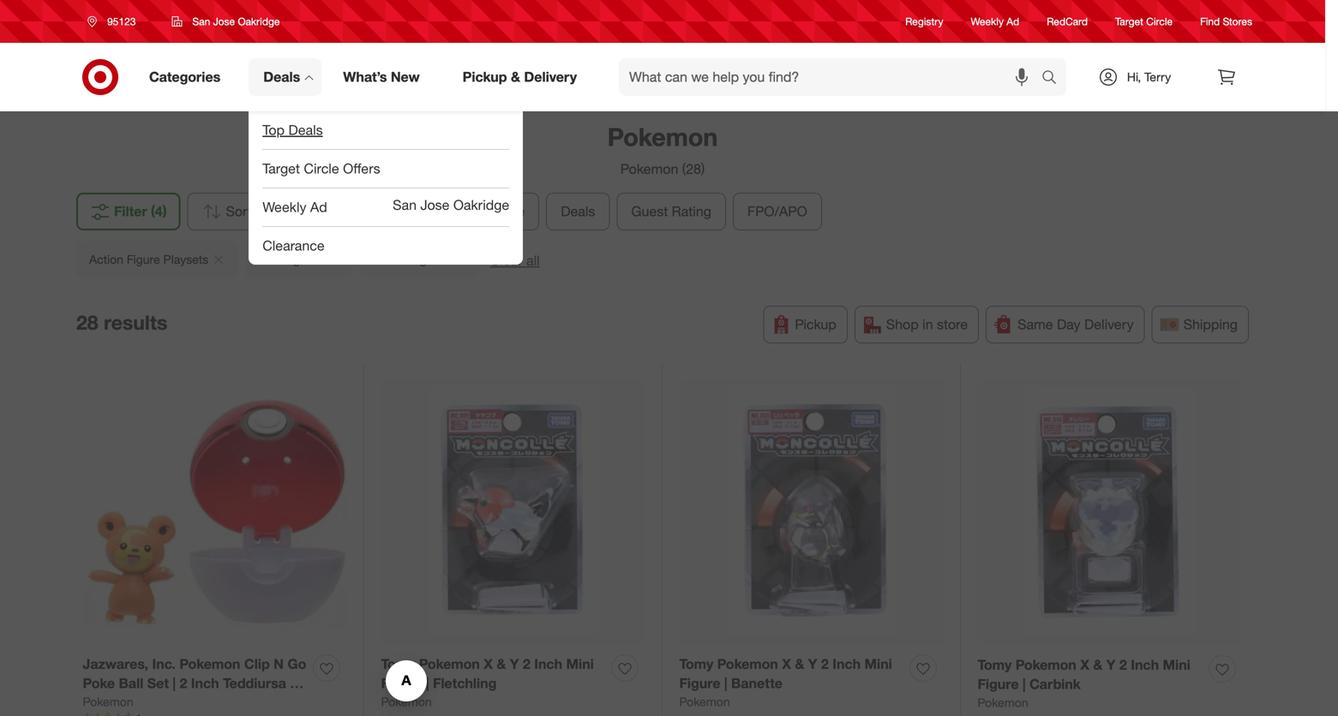 Task type: describe. For each thing, give the bounding box(es) containing it.
| for fletchling
[[426, 676, 429, 692]]

pickup & delivery link
[[448, 58, 598, 96]]

what's
[[343, 69, 387, 85]]

shop in store button
[[854, 306, 979, 344]]

target circle
[[1115, 15, 1173, 28]]

shipping button
[[1152, 306, 1249, 344]]

pokemon link for jazwares, inc. pokemon clip n go poke ball set | 2 inch teddiursa & poke ball
[[83, 694, 133, 711]]

shipping
[[1183, 316, 1238, 333]]

fletchling
[[433, 676, 497, 692]]

pokemon inside the tomy pokemon  x & y 2 inch mini figure | fletchling
[[419, 656, 480, 673]]

(4)
[[151, 203, 167, 220]]

mini for tomy pokemon  x & y 2 inch mini figure | banette
[[865, 656, 892, 673]]

hi,
[[1127, 69, 1141, 84]]

pokemon inside pokemon pokemon (28)
[[620, 161, 678, 177]]

sort
[[226, 203, 252, 220]]

1 vertical spatial ad
[[310, 199, 327, 216]]

pokemon inside jazwares, inc. pokemon clip n go poke ball set | 2 inch teddiursa & poke ball
[[179, 656, 240, 673]]

san jose oakridge button
[[161, 6, 291, 37]]

price
[[494, 203, 525, 220]]

in
[[922, 316, 933, 333]]

all
[[526, 252, 540, 269]]

1 vertical spatial oakridge
[[453, 197, 509, 213]]

x for banette
[[782, 656, 791, 673]]

x for fletchling
[[484, 656, 493, 673]]

delivery for same day delivery
[[1084, 316, 1134, 333]]

2 inside jazwares, inc. pokemon clip n go poke ball set | 2 inch teddiursa & poke ball
[[180, 676, 187, 692]]

offers
[[343, 160, 380, 177]]

inch for tomy pokemon  x & y 2 inch mini figure | carbink
[[1131, 657, 1159, 674]]

deals button
[[546, 193, 610, 230]]

guest rating button
[[617, 193, 726, 230]]

circle for target circle
[[1146, 15, 1173, 28]]

target circle offers
[[262, 160, 380, 177]]

figure for tomy pokemon  x & y 2 inch mini figure | banette
[[679, 676, 720, 692]]

carbink
[[1029, 676, 1081, 693]]

inc.
[[152, 656, 176, 673]]

redcard link
[[1047, 14, 1088, 29]]

price button
[[479, 193, 539, 230]]

fpo/apo button
[[733, 193, 822, 230]]

clear
[[490, 252, 522, 269]]

clear all button
[[490, 251, 540, 271]]

san inside dropdown button
[[192, 15, 210, 28]]

find stores
[[1200, 15, 1252, 28]]

jazwares,
[[83, 656, 148, 673]]

action figures button
[[360, 241, 480, 278]]

registry link
[[905, 14, 943, 29]]

pickup for pickup & delivery
[[463, 69, 507, 85]]

filter
[[114, 203, 147, 220]]

type (3)
[[406, 203, 457, 220]]

find stores link
[[1200, 14, 1252, 29]]

figure for tomy pokemon  x & y 2 inch mini figure | fletchling
[[381, 676, 422, 692]]

top deals link
[[249, 111, 523, 149]]

| for banette
[[724, 676, 727, 692]]

day
[[1057, 316, 1081, 333]]

2 for banette
[[821, 656, 829, 673]]

categories
[[149, 69, 220, 85]]

category
[[289, 203, 349, 220]]

figures for action figures
[[410, 252, 450, 267]]

y for fletchling
[[510, 656, 519, 673]]

What can we help you find? suggestions appear below search field
[[619, 58, 1046, 96]]

1 horizontal spatial san jose oakridge
[[393, 197, 509, 213]]

find
[[1200, 15, 1220, 28]]

search
[[1034, 70, 1075, 87]]

1 horizontal spatial weekly ad
[[971, 15, 1019, 28]]

top
[[262, 122, 285, 138]]

weekly ad link
[[971, 14, 1019, 29]]

(28)
[[682, 161, 705, 177]]

shop
[[886, 316, 919, 333]]

go
[[288, 656, 306, 673]]

san jose oakridge inside dropdown button
[[192, 15, 280, 28]]

playsets
[[163, 252, 208, 267]]

filter (4)
[[114, 203, 167, 220]]

jazwares, inc. pokemon clip n go poke ball set | 2 inch teddiursa & poke ball link
[[83, 655, 306, 712]]

same day delivery
[[1018, 316, 1134, 333]]

clearance
[[262, 238, 325, 254]]

what's new
[[343, 69, 420, 85]]

tomy for tomy pokemon  x & y 2 inch mini figure | banette
[[679, 656, 713, 673]]

tomy pokemon  x & y 2 inch mini figure | fletchling link
[[381, 655, 605, 694]]

mini figures button
[[245, 241, 353, 278]]

mini figures
[[258, 252, 323, 267]]

hi, terry
[[1127, 69, 1171, 84]]

delivery for pickup & delivery
[[524, 69, 577, 85]]

| for 2
[[173, 676, 176, 692]]

pickup button
[[763, 306, 848, 344]]

inch inside jazwares, inc. pokemon clip n go poke ball set | 2 inch teddiursa & poke ball
[[191, 676, 219, 692]]

tomy pokemon  x & y 2 inch mini figure | carbink
[[978, 657, 1190, 693]]

1 horizontal spatial san
[[393, 197, 417, 213]]

tomy pokemon  x & y 2 inch mini figure | banette link
[[679, 655, 903, 694]]

y for carbink
[[1106, 657, 1116, 674]]

(3)
[[441, 203, 457, 220]]

2 ball from the top
[[119, 695, 143, 712]]

0 horizontal spatial weekly
[[262, 199, 306, 216]]

clear all
[[490, 252, 540, 269]]

same
[[1018, 316, 1053, 333]]

search button
[[1034, 58, 1075, 99]]

target circle offers link
[[249, 150, 523, 188]]

& for tomy pokemon  x & y 2 inch mini figure | fletchling
[[497, 656, 506, 673]]

pokemon link for tomy pokemon  x & y 2 inch mini figure | fletchling
[[381, 694, 432, 711]]

action figure playsets
[[89, 252, 208, 267]]

figures for mini figures
[[284, 252, 323, 267]]

95123
[[107, 15, 136, 28]]

filter (4) button
[[76, 193, 180, 230]]

x for carbink
[[1080, 657, 1089, 674]]



Task type: vqa. For each thing, say whether or not it's contained in the screenshot.
$10
no



Task type: locate. For each thing, give the bounding box(es) containing it.
weekly right registry
[[971, 15, 1004, 28]]

figures inside action figures button
[[410, 252, 450, 267]]

poke
[[83, 676, 115, 692], [83, 695, 115, 712]]

pokemon link for tomy pokemon  x & y 2 inch mini figure | carbink
[[978, 695, 1028, 712]]

x up carbink
[[1080, 657, 1089, 674]]

mini inside tomy pokemon  x & y 2 inch mini figure | carbink
[[1163, 657, 1190, 674]]

0 vertical spatial pickup
[[463, 69, 507, 85]]

1 ball from the top
[[119, 676, 143, 692]]

inch for tomy pokemon  x & y 2 inch mini figure | fletchling
[[534, 656, 562, 673]]

stores
[[1223, 15, 1252, 28]]

0 vertical spatial ad
[[1007, 15, 1019, 28]]

0 horizontal spatial x
[[484, 656, 493, 673]]

0 vertical spatial target
[[1115, 15, 1143, 28]]

| inside tomy pokemon  x & y 2 inch mini figure | banette
[[724, 676, 727, 692]]

1 vertical spatial san
[[393, 197, 417, 213]]

2 vertical spatial deals
[[561, 203, 595, 220]]

0 horizontal spatial ad
[[310, 199, 327, 216]]

0 horizontal spatial san jose oakridge
[[192, 15, 280, 28]]

figure left "playsets"
[[127, 252, 160, 267]]

figure for tomy pokemon  x & y 2 inch mini figure | carbink
[[978, 676, 1019, 693]]

1 vertical spatial ball
[[119, 695, 143, 712]]

ad left redcard
[[1007, 15, 1019, 28]]

what's new link
[[329, 58, 441, 96]]

jose inside san jose oakridge dropdown button
[[213, 15, 235, 28]]

0 horizontal spatial weekly ad
[[262, 199, 327, 216]]

1 vertical spatial pickup
[[795, 316, 836, 333]]

2 horizontal spatial x
[[1080, 657, 1089, 674]]

1 horizontal spatial pickup
[[795, 316, 836, 333]]

banette
[[731, 676, 783, 692]]

categories link
[[135, 58, 242, 96]]

0 vertical spatial san jose oakridge
[[192, 15, 280, 28]]

pickup for pickup
[[795, 316, 836, 333]]

| right set
[[173, 676, 176, 692]]

pickup
[[463, 69, 507, 85], [795, 316, 836, 333]]

pokemon inside tomy pokemon  x & y 2 inch mini figure | banette
[[717, 656, 778, 673]]

1 horizontal spatial jose
[[420, 197, 450, 213]]

mini for tomy pokemon  x & y 2 inch mini figure | carbink
[[1163, 657, 1190, 674]]

pokemon inside tomy pokemon  x & y 2 inch mini figure | carbink
[[1016, 657, 1076, 674]]

1 horizontal spatial circle
[[1146, 15, 1173, 28]]

1 horizontal spatial oakridge
[[453, 197, 509, 213]]

target
[[1115, 15, 1143, 28], [262, 160, 300, 177]]

figure inside tomy pokemon  x & y 2 inch mini figure | carbink
[[978, 676, 1019, 693]]

tomy inside tomy pokemon  x & y 2 inch mini figure | banette
[[679, 656, 713, 673]]

0 vertical spatial san
[[192, 15, 210, 28]]

store
[[937, 316, 968, 333]]

mini inside tomy pokemon  x & y 2 inch mini figure | banette
[[865, 656, 892, 673]]

fpo/apo
[[747, 203, 807, 220]]

new
[[391, 69, 420, 85]]

pickup & delivery
[[463, 69, 577, 85]]

tomy pokemon  x & y 2 inch mini figure | banette
[[679, 656, 892, 692]]

| left the fletchling
[[426, 676, 429, 692]]

terry
[[1144, 69, 1171, 84]]

figure left banette at the right of page
[[679, 676, 720, 692]]

target circle link
[[1115, 14, 1173, 29]]

action figures
[[373, 252, 450, 267]]

figures
[[284, 252, 323, 267], [410, 252, 450, 267]]

2 inside tomy pokemon  x & y 2 inch mini figure | carbink
[[1119, 657, 1127, 674]]

action down type
[[373, 252, 407, 267]]

inch for tomy pokemon  x & y 2 inch mini figure | banette
[[833, 656, 861, 673]]

y inside tomy pokemon  x & y 2 inch mini figure | banette
[[808, 656, 817, 673]]

jose
[[213, 15, 235, 28], [420, 197, 450, 213]]

pokemon
[[607, 122, 718, 152], [620, 161, 678, 177], [179, 656, 240, 673], [419, 656, 480, 673], [717, 656, 778, 673], [1016, 657, 1076, 674], [83, 695, 133, 710], [381, 695, 432, 710], [679, 695, 730, 710], [978, 696, 1028, 711]]

1 horizontal spatial ad
[[1007, 15, 1019, 28]]

san jose oakridge
[[192, 15, 280, 28], [393, 197, 509, 213]]

weekly ad up clearance on the left of page
[[262, 199, 327, 216]]

action figure playsets button
[[76, 241, 238, 278]]

target for target circle offers
[[262, 160, 300, 177]]

y inside tomy pokemon  x & y 2 inch mini figure | carbink
[[1106, 657, 1116, 674]]

redcard
[[1047, 15, 1088, 28]]

tomy pokemon  x & y 2 inch mini figure | fletchling image
[[381, 381, 645, 645], [381, 381, 645, 645]]

deals right top
[[288, 122, 323, 138]]

action down filter (4) button
[[89, 252, 123, 267]]

1 horizontal spatial tomy
[[679, 656, 713, 673]]

ad
[[1007, 15, 1019, 28], [310, 199, 327, 216]]

figures down type (3)
[[410, 252, 450, 267]]

x inside tomy pokemon  x & y 2 inch mini figure | carbink
[[1080, 657, 1089, 674]]

1 vertical spatial jose
[[420, 197, 450, 213]]

delivery inside button
[[1084, 316, 1134, 333]]

2
[[523, 656, 530, 673], [821, 656, 829, 673], [1119, 657, 1127, 674], [180, 676, 187, 692]]

san down target circle offers link
[[393, 197, 417, 213]]

deals link
[[249, 58, 322, 96]]

0 horizontal spatial circle
[[304, 160, 339, 177]]

same day delivery button
[[986, 306, 1145, 344]]

2 horizontal spatial tomy
[[978, 657, 1012, 674]]

1 horizontal spatial weekly
[[971, 15, 1004, 28]]

mini
[[258, 252, 281, 267], [566, 656, 594, 673], [865, 656, 892, 673], [1163, 657, 1190, 674]]

& inside tomy pokemon  x & y 2 inch mini figure | carbink
[[1093, 657, 1103, 674]]

& for tomy pokemon  x & y 2 inch mini figure | carbink
[[1093, 657, 1103, 674]]

deals
[[263, 69, 300, 85], [288, 122, 323, 138], [561, 203, 595, 220]]

weekly inside weekly ad link
[[971, 15, 1004, 28]]

0 horizontal spatial jose
[[213, 15, 235, 28]]

28 results
[[76, 311, 167, 335]]

deals for deals button
[[561, 203, 595, 220]]

0 horizontal spatial pickup
[[463, 69, 507, 85]]

pickup inside button
[[795, 316, 836, 333]]

0 vertical spatial poke
[[83, 676, 115, 692]]

delivery
[[524, 69, 577, 85], [1084, 316, 1134, 333]]

1 vertical spatial delivery
[[1084, 316, 1134, 333]]

x
[[484, 656, 493, 673], [782, 656, 791, 673], [1080, 657, 1089, 674]]

x inside the tomy pokemon  x & y 2 inch mini figure | fletchling
[[484, 656, 493, 673]]

ball
[[119, 676, 143, 692], [119, 695, 143, 712]]

y for banette
[[808, 656, 817, 673]]

jose up action figures button
[[420, 197, 450, 213]]

mini inside the tomy pokemon  x & y 2 inch mini figure | fletchling
[[566, 656, 594, 673]]

oakridge up deals link
[[238, 15, 280, 28]]

& for tomy pokemon  x & y 2 inch mini figure | banette
[[795, 656, 804, 673]]

target up hi,
[[1115, 15, 1143, 28]]

tomy pokemon  x & y 2 inch mini figure | carbink link
[[978, 656, 1202, 695]]

x inside tomy pokemon  x & y 2 inch mini figure | banette
[[782, 656, 791, 673]]

inch inside tomy pokemon  x & y 2 inch mini figure | carbink
[[1131, 657, 1159, 674]]

tomy inside tomy pokemon  x & y 2 inch mini figure | carbink
[[978, 657, 1012, 674]]

tomy for tomy pokemon  x & y 2 inch mini figure | carbink
[[978, 657, 1012, 674]]

y
[[510, 656, 519, 673], [808, 656, 817, 673], [1106, 657, 1116, 674]]

figure
[[127, 252, 160, 267], [381, 676, 422, 692], [679, 676, 720, 692], [978, 676, 1019, 693]]

registry
[[905, 15, 943, 28]]

0 horizontal spatial target
[[262, 160, 300, 177]]

set
[[147, 676, 169, 692]]

& inside the tomy pokemon  x & y 2 inch mini figure | fletchling
[[497, 656, 506, 673]]

target down top
[[262, 160, 300, 177]]

1 vertical spatial weekly
[[262, 199, 306, 216]]

1 horizontal spatial delivery
[[1084, 316, 1134, 333]]

0 vertical spatial weekly
[[971, 15, 1004, 28]]

category button
[[274, 193, 384, 230]]

teddiursa
[[223, 676, 286, 692]]

1 horizontal spatial y
[[808, 656, 817, 673]]

top deals
[[262, 122, 323, 138]]

circle left offers
[[304, 160, 339, 177]]

figure left the fletchling
[[381, 676, 422, 692]]

inch inside tomy pokemon  x & y 2 inch mini figure | banette
[[833, 656, 861, 673]]

oakridge right type
[[453, 197, 509, 213]]

ad down the target circle offers
[[310, 199, 327, 216]]

figure inside the tomy pokemon  x & y 2 inch mini figure | fletchling
[[381, 676, 422, 692]]

figure inside button
[[127, 252, 160, 267]]

target for target circle
[[1115, 15, 1143, 28]]

guest
[[631, 203, 668, 220]]

| inside the tomy pokemon  x & y 2 inch mini figure | fletchling
[[426, 676, 429, 692]]

tomy pokemon  x & y 2 inch mini figure | fletchling
[[381, 656, 594, 692]]

shop in store
[[886, 316, 968, 333]]

san
[[192, 15, 210, 28], [393, 197, 417, 213]]

2 inside the tomy pokemon  x & y 2 inch mini figure | fletchling
[[523, 656, 530, 673]]

ad inside weekly ad link
[[1007, 15, 1019, 28]]

0 vertical spatial weekly ad
[[971, 15, 1019, 28]]

2 poke from the top
[[83, 695, 115, 712]]

28
[[76, 311, 98, 335]]

clearance link
[[249, 227, 523, 265]]

guest rating
[[631, 203, 711, 220]]

1 vertical spatial deals
[[288, 122, 323, 138]]

0 horizontal spatial y
[[510, 656, 519, 673]]

| left banette at the right of page
[[724, 676, 727, 692]]

1 vertical spatial poke
[[83, 695, 115, 712]]

results
[[104, 311, 167, 335]]

rating
[[672, 203, 711, 220]]

0 horizontal spatial san
[[192, 15, 210, 28]]

1 vertical spatial circle
[[304, 160, 339, 177]]

| left carbink
[[1023, 676, 1026, 693]]

pokemon link
[[83, 694, 133, 711], [381, 694, 432, 711], [679, 694, 730, 711], [978, 695, 1028, 712]]

tomy pokemon  x & y 2 inch mini figure | banette image
[[679, 381, 943, 645], [679, 381, 943, 645]]

action
[[89, 252, 123, 267], [373, 252, 407, 267]]

jazwares, inc. pokemon clip n go poke ball set | 2 inch teddiursa & poke ball
[[83, 656, 306, 712]]

pokemon pokemon (28)
[[607, 122, 718, 177]]

sort button
[[187, 193, 267, 230]]

0 vertical spatial delivery
[[524, 69, 577, 85]]

0 horizontal spatial oakridge
[[238, 15, 280, 28]]

figure inside tomy pokemon  x & y 2 inch mini figure | banette
[[679, 676, 720, 692]]

san up categories link in the left top of the page
[[192, 15, 210, 28]]

oakridge inside dropdown button
[[238, 15, 280, 28]]

deals up top
[[263, 69, 300, 85]]

2 horizontal spatial y
[[1106, 657, 1116, 674]]

0 vertical spatial ball
[[119, 676, 143, 692]]

tomy
[[381, 656, 415, 673], [679, 656, 713, 673], [978, 657, 1012, 674]]

figures inside mini figures button
[[284, 252, 323, 267]]

tomy pokemon  x & y 2 inch mini figure | carbink image
[[978, 381, 1242, 646], [978, 381, 1242, 646]]

1 horizontal spatial figures
[[410, 252, 450, 267]]

1 horizontal spatial x
[[782, 656, 791, 673]]

inch inside the tomy pokemon  x & y 2 inch mini figure | fletchling
[[534, 656, 562, 673]]

1 vertical spatial san jose oakridge
[[393, 197, 509, 213]]

0 horizontal spatial action
[[89, 252, 123, 267]]

1 horizontal spatial target
[[1115, 15, 1143, 28]]

1 poke from the top
[[83, 676, 115, 692]]

1 vertical spatial target
[[262, 160, 300, 177]]

tomy for tomy pokemon  x & y 2 inch mini figure | fletchling
[[381, 656, 415, 673]]

deals right price
[[561, 203, 595, 220]]

tomy inside the tomy pokemon  x & y 2 inch mini figure | fletchling
[[381, 656, 415, 673]]

&
[[511, 69, 520, 85], [497, 656, 506, 673], [795, 656, 804, 673], [1093, 657, 1103, 674], [290, 676, 299, 692]]

mini for tomy pokemon  x & y 2 inch mini figure | fletchling
[[566, 656, 594, 673]]

95123 button
[[76, 6, 154, 37]]

2 inside tomy pokemon  x & y 2 inch mini figure | banette
[[821, 656, 829, 673]]

0 vertical spatial jose
[[213, 15, 235, 28]]

2 for carbink
[[1119, 657, 1127, 674]]

pokemon link for tomy pokemon  x & y 2 inch mini figure | banette
[[679, 694, 730, 711]]

0 horizontal spatial tomy
[[381, 656, 415, 673]]

0 vertical spatial oakridge
[[238, 15, 280, 28]]

action for action figures
[[373, 252, 407, 267]]

action for action figure playsets
[[89, 252, 123, 267]]

1 figures from the left
[[284, 252, 323, 267]]

figures down category
[[284, 252, 323, 267]]

0 horizontal spatial delivery
[[524, 69, 577, 85]]

x up banette at the right of page
[[782, 656, 791, 673]]

| inside tomy pokemon  x & y 2 inch mini figure | carbink
[[1023, 676, 1026, 693]]

1 vertical spatial weekly ad
[[262, 199, 327, 216]]

circle
[[1146, 15, 1173, 28], [304, 160, 339, 177]]

x up the fletchling
[[484, 656, 493, 673]]

n
[[274, 656, 284, 673]]

& inside tomy pokemon  x & y 2 inch mini figure | banette
[[795, 656, 804, 673]]

circle for target circle offers
[[304, 160, 339, 177]]

y inside the tomy pokemon  x & y 2 inch mini figure | fletchling
[[510, 656, 519, 673]]

oakridge
[[238, 15, 280, 28], [453, 197, 509, 213]]

weekly up clearance on the left of page
[[262, 199, 306, 216]]

1 action from the left
[[89, 252, 123, 267]]

| for carbink
[[1023, 676, 1026, 693]]

circle left the find at the top
[[1146, 15, 1173, 28]]

& inside jazwares, inc. pokemon clip n go poke ball set | 2 inch teddiursa & poke ball
[[290, 676, 299, 692]]

deals for deals link
[[263, 69, 300, 85]]

jose up categories link in the left top of the page
[[213, 15, 235, 28]]

2 figures from the left
[[410, 252, 450, 267]]

2 action from the left
[[373, 252, 407, 267]]

figure left carbink
[[978, 676, 1019, 693]]

| inside jazwares, inc. pokemon clip n go poke ball set | 2 inch teddiursa & poke ball
[[173, 676, 176, 692]]

1 horizontal spatial action
[[373, 252, 407, 267]]

mini inside button
[[258, 252, 281, 267]]

0 vertical spatial deals
[[263, 69, 300, 85]]

0 horizontal spatial figures
[[284, 252, 323, 267]]

inch
[[534, 656, 562, 673], [833, 656, 861, 673], [1131, 657, 1159, 674], [191, 676, 219, 692]]

2 for fletchling
[[523, 656, 530, 673]]

type
[[406, 203, 437, 220]]

clip
[[244, 656, 270, 673]]

weekly ad right registry
[[971, 15, 1019, 28]]

0 vertical spatial circle
[[1146, 15, 1173, 28]]

deals inside button
[[561, 203, 595, 220]]

jazwares, inc. pokemon clip n go poke ball set | 2 inch teddiursa & poke ball image
[[83, 381, 347, 645], [83, 381, 347, 645]]



